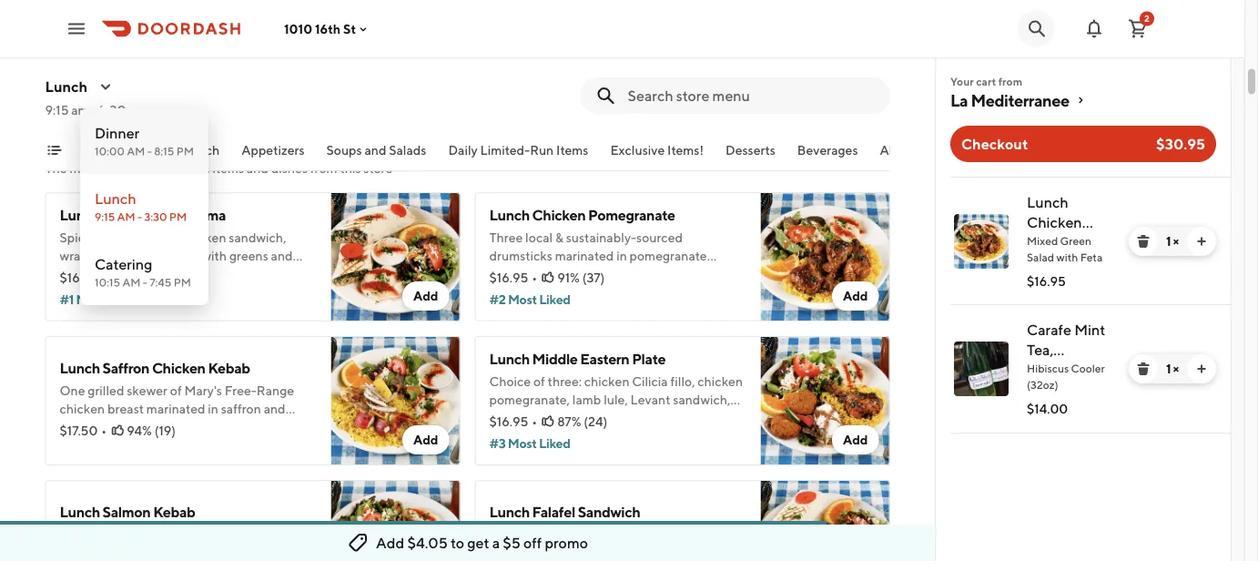 Task type: describe. For each thing, give the bounding box(es) containing it.
chicken inside lunch chicken pomegranate
[[1028, 214, 1083, 231]]

1 × for $16.95
[[1167, 234, 1180, 249]]

lunch down most
[[60, 206, 100, 224]]

popular items the most commonly ordered items and dishes from this store
[[45, 134, 393, 176]]

am for catering
[[123, 276, 141, 289]]

lunch chicken pomegranate inside list
[[1028, 194, 1117, 251]]

pm for catering
[[174, 276, 191, 289]]

lunch up am
[[45, 78, 88, 95]]

87%
[[558, 414, 582, 429]]

none radio containing catering
[[80, 240, 209, 305]]

#3 most liked
[[490, 436, 571, 451]]

1 horizontal spatial lunch chicken pomegranate image
[[955, 214, 1009, 269]]

• for lunch saffron chicken kebab
[[101, 423, 107, 438]]

1 × for $14.00
[[1167, 361, 1180, 376]]

add one to cart image for $14.00
[[1195, 362, 1210, 376]]

94% (19)
[[127, 423, 176, 438]]

lunch salmon kebab
[[60, 503, 195, 521]]

feta
[[1081, 251, 1103, 263]]

remove item from cart image
[[1137, 362, 1151, 376]]

shawerma
[[159, 206, 226, 224]]

88% (43)
[[128, 270, 179, 285]]

chicken up 91%
[[533, 206, 586, 224]]

(37)
[[583, 270, 605, 285]]

1010
[[284, 21, 313, 36]]

(43)
[[155, 270, 179, 285]]

$16.95 inside lunch chicken pomegranate list
[[1028, 274, 1067, 289]]

lunch saffron chicken kebab
[[60, 359, 250, 377]]

$16.95 for lunch middle eastern plate
[[490, 414, 529, 429]]

lunch up ordered
[[183, 143, 219, 158]]

mediterranee
[[971, 90, 1070, 110]]

items
[[213, 161, 244, 176]]

items inside daily limited-run items button
[[556, 143, 588, 158]]

- for lunch
[[138, 210, 142, 223]]

liked for eastern
[[539, 436, 571, 451]]

st
[[344, 21, 356, 36]]

to
[[451, 534, 465, 552]]

soups
[[326, 143, 362, 158]]

appetizers button
[[241, 141, 304, 170]]

catering 10:15 am - 7:45 pm
[[95, 256, 191, 289]]

with
[[1057, 251, 1079, 263]]

daily limited-run items
[[448, 143, 588, 158]]

liked for pomegranate
[[539, 292, 571, 307]]

la mediterranee link
[[951, 89, 1217, 111]]

saffron
[[103, 359, 150, 377]]

10:00
[[95, 145, 125, 158]]

items for popular items the most commonly ordered items and dishes from this store
[[118, 134, 167, 158]]

pm
[[129, 102, 147, 118]]

exclusive items!
[[610, 143, 704, 158]]

× for $14.00
[[1174, 361, 1180, 376]]

add one to cart image for $16.95
[[1195, 234, 1210, 249]]

store
[[364, 161, 393, 176]]

checkout
[[962, 135, 1029, 153]]

lunch chicken shawerma image
[[331, 192, 461, 322]]

run
[[530, 143, 554, 158]]

7:45
[[150, 276, 172, 289]]

add button for lunch chicken shawerma
[[403, 281, 450, 311]]

middle
[[533, 350, 578, 368]]

add for lunch chicken shawerma
[[414, 288, 439, 303]]

salmon
[[103, 503, 151, 521]]

soups and salads button
[[326, 141, 426, 170]]

(32oz)
[[1028, 378, 1059, 391]]

#3
[[490, 436, 506, 451]]

items!
[[667, 143, 704, 158]]

daily
[[448, 143, 478, 158]]

am
[[71, 102, 89, 118]]

mixed
[[1028, 234, 1059, 247]]

lunch middle eastern plate image
[[761, 336, 890, 466]]

exclusive items! button
[[610, 141, 704, 170]]

a
[[493, 534, 500, 552]]

most for lunch chicken shawerma
[[76, 292, 105, 307]]

beverages
[[797, 143, 858, 158]]

falafel
[[533, 503, 576, 521]]

green
[[1061, 234, 1092, 247]]

most for lunch chicken pomegranate
[[508, 292, 537, 307]]

from inside popular items the most commonly ordered items and dishes from this store
[[310, 161, 338, 176]]

la
[[951, 90, 969, 110]]

sandwich
[[578, 503, 641, 521]]

dinner
[[95, 124, 140, 142]]

chicken down commonly at the left top of page
[[103, 206, 156, 224]]

lunch left 'saffron'
[[60, 359, 100, 377]]

popular for popular items
[[83, 143, 127, 158]]

la mediterranee
[[951, 90, 1070, 110]]

$5
[[503, 534, 521, 552]]

cart
[[977, 75, 997, 87]]

lunch 9:15 am - 3:30 pm
[[95, 190, 187, 223]]

$16.95 for lunch chicken pomegranate
[[490, 270, 529, 285]]

lunch inside lunch 9:15 am - 3:30 pm
[[95, 190, 136, 207]]

1010 16th st
[[284, 21, 356, 36]]

option group containing dinner
[[80, 108, 209, 305]]

9:15 inside lunch 9:15 am - 3:30 pm
[[95, 210, 115, 223]]

appetizers
[[241, 143, 304, 158]]

items for popular items
[[130, 143, 161, 158]]

eastern
[[581, 350, 630, 368]]

cooler
[[1072, 362, 1106, 374]]

add button for lunch saffron chicken kebab
[[403, 425, 450, 455]]

• for lunch middle eastern plate
[[532, 414, 538, 429]]

pomegranate inside list
[[1028, 234, 1117, 251]]

add button for lunch middle eastern plate
[[833, 425, 880, 455]]

1 vertical spatial kebab
[[153, 503, 195, 521]]

$17.50
[[60, 423, 98, 438]]

0 vertical spatial kebab
[[208, 359, 250, 377]]

the
[[45, 161, 67, 176]]

notification bell image
[[1084, 18, 1106, 40]]

8:15
[[154, 145, 174, 158]]

limited-
[[480, 143, 530, 158]]

pm for dinner
[[177, 145, 194, 158]]

• for lunch chicken pomegranate
[[532, 270, 538, 285]]

salads
[[389, 143, 426, 158]]

catering
[[95, 256, 153, 273]]

2 items, open order cart image
[[1128, 18, 1150, 40]]

#1 most liked
[[60, 292, 138, 307]]

alcohol button
[[880, 141, 925, 170]]

#2
[[490, 292, 506, 307]]

- right am
[[92, 102, 97, 118]]

add for lunch chicken pomegranate
[[843, 288, 869, 303]]



Task type: locate. For each thing, give the bounding box(es) containing it.
91%
[[558, 270, 580, 285]]

16th
[[315, 21, 341, 36]]

0 vertical spatial pm
[[177, 145, 194, 158]]

2 1 × from the top
[[1167, 361, 1180, 376]]

1 horizontal spatial pomegranate
[[1028, 234, 1117, 251]]

and inside popular items the most commonly ordered items and dishes from this store
[[247, 161, 269, 176]]

0 vertical spatial and
[[364, 143, 386, 158]]

beverages button
[[797, 141, 858, 170]]

1 vertical spatial and
[[247, 161, 269, 176]]

soups and salads
[[326, 143, 426, 158]]

lunch up "mixed"
[[1028, 194, 1069, 211]]

lunch
[[45, 78, 88, 95], [183, 143, 219, 158], [95, 190, 136, 207], [1028, 194, 1069, 211], [60, 206, 100, 224], [490, 206, 530, 224], [490, 350, 530, 368], [60, 359, 100, 377], [60, 503, 100, 521], [490, 503, 530, 521]]

your
[[951, 75, 975, 87]]

9:15
[[45, 102, 69, 118], [95, 210, 115, 223]]

add button for lunch chicken pomegranate
[[833, 281, 880, 311]]

add one to cart image right remove item from cart icon
[[1195, 362, 1210, 376]]

1 × right remove item from cart icon
[[1167, 361, 1180, 376]]

0 horizontal spatial from
[[310, 161, 338, 176]]

liked
[[107, 292, 138, 307], [539, 292, 571, 307], [539, 436, 571, 451]]

$16.95 • for lunch chicken shawerma
[[60, 270, 108, 285]]

popular down "dinner"
[[83, 143, 127, 158]]

1 horizontal spatial kebab
[[208, 359, 250, 377]]

items inside popular items the most commonly ordered items and dishes from this store
[[118, 134, 167, 158]]

lunch saffron chicken kebab image
[[331, 336, 461, 466]]

lunch up $5
[[490, 503, 530, 521]]

0 horizontal spatial lunch chicken pomegranate
[[490, 206, 676, 224]]

most
[[76, 292, 105, 307], [508, 292, 537, 307], [508, 436, 537, 451]]

1 for $16.95
[[1167, 234, 1172, 249]]

promo
[[545, 534, 588, 552]]

dinner 10:00 am - 8:15 pm
[[95, 124, 194, 158]]

9:15 up catering
[[95, 210, 115, 223]]

$4.05
[[408, 534, 448, 552]]

am inside dinner 10:00 am - 8:15 pm
[[127, 145, 145, 158]]

$16.95 up #3
[[490, 414, 529, 429]]

0 horizontal spatial 3:30
[[100, 102, 126, 118]]

$30.95
[[1157, 135, 1206, 153]]

• right $17.50
[[101, 423, 107, 438]]

2 button
[[1121, 10, 1157, 47]]

am for lunch
[[117, 210, 135, 223]]

add $4.05 to get a $5 off promo
[[376, 534, 588, 552]]

3:30 down commonly at the left top of page
[[144, 210, 167, 223]]

lunch button
[[183, 141, 219, 170]]

your cart from
[[951, 75, 1023, 87]]

2
[[1145, 13, 1150, 24]]

1 horizontal spatial from
[[999, 75, 1023, 87]]

lunch down daily limited-run items button
[[490, 206, 530, 224]]

remove item from cart image
[[1137, 234, 1151, 249]]

1 vertical spatial 3:30
[[144, 210, 167, 223]]

$16.95 •
[[60, 270, 108, 285], [490, 270, 538, 285], [490, 414, 538, 429]]

get
[[468, 534, 490, 552]]

plate
[[632, 350, 666, 368]]

salad
[[1028, 251, 1055, 263]]

add for lunch saffron chicken kebab
[[414, 432, 439, 447]]

0 horizontal spatial 9:15
[[45, 102, 69, 118]]

9:15 left am
[[45, 102, 69, 118]]

lunch chicken pomegranate list
[[936, 177, 1232, 434]]

1 add one to cart image from the top
[[1195, 234, 1210, 249]]

am inside lunch 9:15 am - 3:30 pm
[[117, 210, 135, 223]]

0 vertical spatial add one to cart image
[[1195, 234, 1210, 249]]

1 right remove item from cart image
[[1167, 234, 1172, 249]]

#2 most liked
[[490, 292, 571, 307]]

lunch falafel sandwich image
[[761, 480, 890, 561]]

1 vertical spatial from
[[310, 161, 338, 176]]

1 vertical spatial am
[[117, 210, 135, 223]]

3:30 up "dinner"
[[100, 102, 126, 118]]

0 vertical spatial pomegranate
[[589, 206, 676, 224]]

10:15
[[95, 276, 120, 289]]

1 × right remove item from cart image
[[1167, 234, 1180, 249]]

show menu categories image
[[47, 143, 61, 158]]

• up #3 most liked
[[532, 414, 538, 429]]

and inside button
[[364, 143, 386, 158]]

from up la mediterranee
[[999, 75, 1023, 87]]

0 horizontal spatial kebab
[[153, 503, 195, 521]]

- for catering
[[143, 276, 148, 289]]

daily limited-run items button
[[448, 141, 588, 170]]

kebab
[[208, 359, 250, 377], [153, 503, 195, 521]]

am up catering
[[117, 210, 135, 223]]

most
[[70, 161, 98, 176]]

am up commonly at the left top of page
[[127, 145, 145, 158]]

most right #2 on the bottom left of page
[[508, 292, 537, 307]]

- inside dinner 10:00 am - 8:15 pm
[[147, 145, 152, 158]]

Item Search search field
[[628, 86, 876, 106]]

lunch chicken shawerma
[[60, 206, 226, 224]]

- left 8:15
[[147, 145, 152, 158]]

88%
[[128, 270, 153, 285]]

lunch chicken pomegranate image
[[761, 192, 890, 322], [955, 214, 1009, 269]]

lunch salmon kebab image
[[331, 480, 461, 561]]

3:30 inside lunch 9:15 am - 3:30 pm
[[144, 210, 167, 223]]

1 vertical spatial add one to cart image
[[1195, 362, 1210, 376]]

and up store
[[364, 143, 386, 158]]

0 horizontal spatial pomegranate
[[589, 206, 676, 224]]

lunch left salmon
[[60, 503, 100, 521]]

-
[[92, 102, 97, 118], [147, 145, 152, 158], [138, 210, 142, 223], [143, 276, 148, 289]]

$17.50 •
[[60, 423, 107, 438]]

$16.95 up #2 on the bottom left of page
[[490, 270, 529, 285]]

1
[[1167, 234, 1172, 249], [1167, 361, 1172, 376]]

- down commonly at the left top of page
[[138, 210, 142, 223]]

- inside catering 10:15 am - 7:45 pm
[[143, 276, 148, 289]]

1010 16th st button
[[284, 21, 371, 36]]

add for lunch middle eastern plate
[[843, 432, 869, 447]]

alcohol
[[880, 143, 925, 158]]

pm right 7:45 at the left of the page
[[174, 276, 191, 289]]

add one to cart image right remove item from cart image
[[1195, 234, 1210, 249]]

lunch left "middle"
[[490, 350, 530, 368]]

pm up ordered
[[177, 145, 194, 158]]

1 vertical spatial 9:15
[[95, 210, 115, 223]]

$16.95 down salad
[[1028, 274, 1067, 289]]

None radio
[[80, 108, 209, 174], [80, 174, 209, 240], [80, 108, 209, 174], [80, 174, 209, 240]]

1 1 × from the top
[[1167, 234, 1180, 249]]

most right #3
[[508, 436, 537, 451]]

liked for shawerma
[[107, 292, 138, 307]]

carafe mint tea, lemonade or hibiscus cooler image
[[955, 342, 1009, 396]]

× right remove item from cart icon
[[1174, 361, 1180, 376]]

pm down ordered
[[169, 210, 187, 223]]

0 vertical spatial 3:30
[[100, 102, 126, 118]]

popular items
[[83, 143, 161, 158]]

open menu image
[[66, 18, 87, 40]]

$16.95 up #1
[[60, 270, 99, 285]]

hibiscus cooler (32oz)
[[1028, 362, 1106, 391]]

3:30
[[100, 102, 126, 118], [144, 210, 167, 223]]

and
[[364, 143, 386, 158], [247, 161, 269, 176]]

most right #1
[[76, 292, 105, 307]]

menus image
[[98, 79, 113, 94]]

2 vertical spatial am
[[123, 276, 141, 289]]

0 vertical spatial 1 ×
[[1167, 234, 1180, 249]]

1 horizontal spatial 3:30
[[144, 210, 167, 223]]

2 × from the top
[[1174, 361, 1180, 376]]

1 horizontal spatial and
[[364, 143, 386, 158]]

2 vertical spatial pm
[[174, 276, 191, 289]]

desserts button
[[726, 141, 776, 170]]

$16.95 • up #1 most liked
[[60, 270, 108, 285]]

•
[[102, 270, 108, 285], [532, 270, 538, 285], [532, 414, 538, 429], [101, 423, 107, 438]]

lunch falafel sandwich
[[490, 503, 641, 521]]

87% (24)
[[558, 414, 608, 429]]

0 vertical spatial ×
[[1174, 234, 1180, 249]]

1 horizontal spatial 9:15
[[95, 210, 115, 223]]

chicken up "mixed"
[[1028, 214, 1083, 231]]

0 horizontal spatial and
[[247, 161, 269, 176]]

1 vertical spatial pomegranate
[[1028, 234, 1117, 251]]

(24)
[[584, 414, 608, 429]]

- left 7:45 at the left of the page
[[143, 276, 148, 289]]

(19)
[[155, 423, 176, 438]]

commonly
[[101, 161, 161, 176]]

this
[[340, 161, 361, 176]]

popular inside popular items the most commonly ordered items and dishes from this store
[[45, 134, 114, 158]]

1 vertical spatial ×
[[1174, 361, 1180, 376]]

pomegranate
[[589, 206, 676, 224], [1028, 234, 1117, 251]]

from left this
[[310, 161, 338, 176]]

am down catering
[[123, 276, 141, 289]]

94%
[[127, 423, 152, 438]]

• up #2 most liked
[[532, 270, 538, 285]]

1 right remove item from cart icon
[[1167, 361, 1172, 376]]

None radio
[[80, 240, 209, 305]]

1 1 from the top
[[1167, 234, 1172, 249]]

popular
[[45, 134, 114, 158], [83, 143, 127, 158]]

$16.95 • for lunch middle eastern plate
[[490, 414, 538, 429]]

items
[[118, 134, 167, 158], [130, 143, 161, 158], [556, 143, 588, 158]]

× for $16.95
[[1174, 234, 1180, 249]]

am for dinner
[[127, 145, 145, 158]]

chicken right 'saffron'
[[152, 359, 206, 377]]

add button
[[403, 281, 450, 311], [833, 281, 880, 311], [403, 425, 450, 455], [833, 425, 880, 455]]

am inside catering 10:15 am - 7:45 pm
[[123, 276, 141, 289]]

liked down 10:15
[[107, 292, 138, 307]]

exclusive
[[610, 143, 665, 158]]

$16.95 for lunch chicken shawerma
[[60, 270, 99, 285]]

popular for popular items the most commonly ordered items and dishes from this store
[[45, 134, 114, 158]]

0 vertical spatial 9:15
[[45, 102, 69, 118]]

ordered
[[164, 161, 210, 176]]

- for dinner
[[147, 145, 152, 158]]

0 vertical spatial from
[[999, 75, 1023, 87]]

$16.95 • up #2 on the bottom left of page
[[490, 270, 538, 285]]

9:15 am - 3:30 pm
[[45, 102, 147, 118]]

0 vertical spatial 1
[[1167, 234, 1172, 249]]

and down appetizers
[[247, 161, 269, 176]]

most for lunch middle eastern plate
[[508, 436, 537, 451]]

1 for $14.00
[[1167, 361, 1172, 376]]

option group
[[80, 108, 209, 305]]

0 vertical spatial am
[[127, 145, 145, 158]]

- inside lunch 9:15 am - 3:30 pm
[[138, 210, 142, 223]]

pm inside catering 10:15 am - 7:45 pm
[[174, 276, 191, 289]]

91% (37)
[[558, 270, 605, 285]]

off
[[524, 534, 542, 552]]

$14.00
[[1028, 401, 1069, 416]]

1 vertical spatial 1
[[1167, 361, 1172, 376]]

pm for lunch
[[169, 210, 187, 223]]

#1
[[60, 292, 74, 307]]

2 add one to cart image from the top
[[1195, 362, 1210, 376]]

0 horizontal spatial lunch chicken pomegranate image
[[761, 192, 890, 322]]

1 vertical spatial pm
[[169, 210, 187, 223]]

× right remove item from cart image
[[1174, 234, 1180, 249]]

liked down 87%
[[539, 436, 571, 451]]

• for lunch chicken shawerma
[[102, 270, 108, 285]]

liked down 91%
[[539, 292, 571, 307]]

1 vertical spatial 1 ×
[[1167, 361, 1180, 376]]

hibiscus
[[1028, 362, 1070, 374]]

lunch inside lunch chicken pomegranate
[[1028, 194, 1069, 211]]

• up #1 most liked
[[102, 270, 108, 285]]

lunch down commonly at the left top of page
[[95, 190, 136, 207]]

$16.95 • for lunch chicken pomegranate
[[490, 270, 538, 285]]

lunch middle eastern plate
[[490, 350, 666, 368]]

pm inside lunch 9:15 am - 3:30 pm
[[169, 210, 187, 223]]

1 horizontal spatial lunch chicken pomegranate
[[1028, 194, 1117, 251]]

×
[[1174, 234, 1180, 249], [1174, 361, 1180, 376]]

1 × from the top
[[1174, 234, 1180, 249]]

2 1 from the top
[[1167, 361, 1172, 376]]

mixed green salad with feta
[[1028, 234, 1103, 263]]

$16.95
[[60, 270, 99, 285], [490, 270, 529, 285], [1028, 274, 1067, 289], [490, 414, 529, 429]]

$16.95 • up #3
[[490, 414, 538, 429]]

add one to cart image
[[1195, 234, 1210, 249], [1195, 362, 1210, 376]]

dishes
[[271, 161, 308, 176]]

chicken
[[103, 206, 156, 224], [533, 206, 586, 224], [1028, 214, 1083, 231], [152, 359, 206, 377]]

popular up most
[[45, 134, 114, 158]]

pm inside dinner 10:00 am - 8:15 pm
[[177, 145, 194, 158]]



Task type: vqa. For each thing, say whether or not it's contained in the screenshot.


